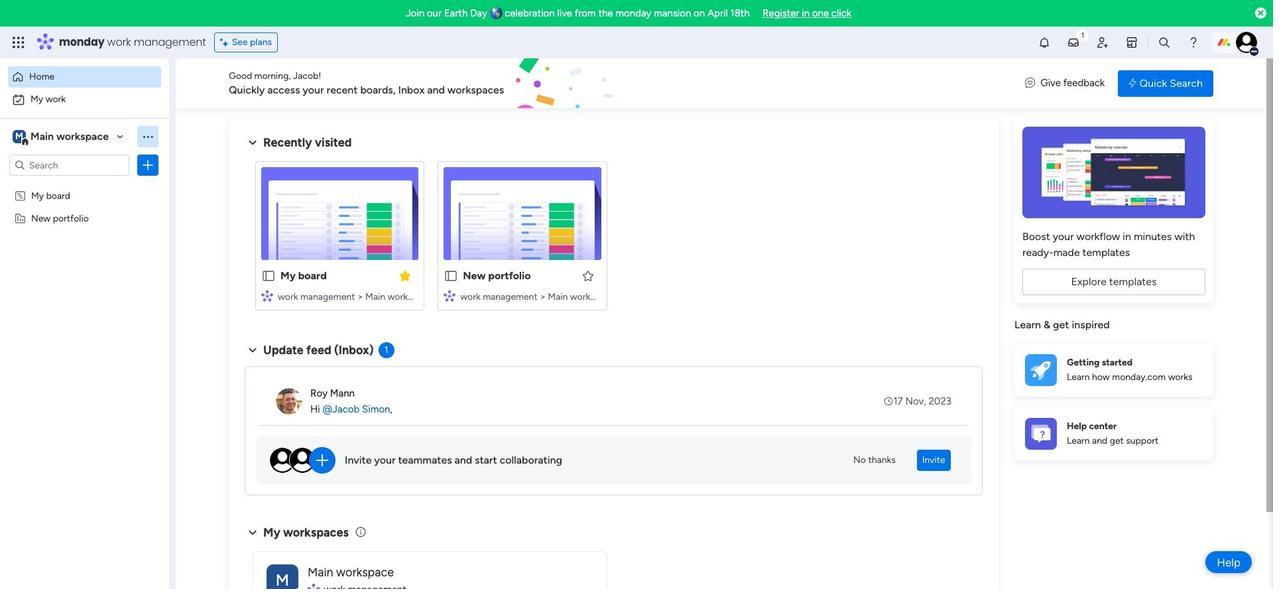 Task type: vqa. For each thing, say whether or not it's contained in the screenshot.
heading to the top
no



Task type: describe. For each thing, give the bounding box(es) containing it.
add to favorites image
[[581, 269, 595, 282]]

0 vertical spatial workspace image
[[13, 129, 26, 144]]

remove from favorites image
[[399, 269, 412, 282]]

component image
[[261, 290, 273, 301]]

select product image
[[12, 36, 25, 49]]

1 vertical spatial workspace image
[[267, 564, 299, 589]]

help image
[[1187, 36, 1201, 49]]

close recently visited image
[[245, 135, 261, 151]]

1 element
[[379, 342, 394, 358]]

options image
[[141, 159, 155, 172]]

public board image for component image
[[261, 269, 276, 283]]

help center element
[[1015, 407, 1214, 460]]

close my workspaces image
[[245, 525, 261, 540]]

notifications image
[[1038, 36, 1051, 49]]

jacob simon image
[[1236, 32, 1258, 53]]

close update feed (inbox) image
[[245, 342, 261, 358]]

1 vertical spatial option
[[8, 89, 161, 110]]

v2 bolt switch image
[[1129, 76, 1137, 91]]

invite members image
[[1096, 36, 1110, 49]]

roy mann image
[[276, 388, 302, 415]]

quick search results list box
[[245, 151, 983, 326]]

search everything image
[[1158, 36, 1171, 49]]

2 vertical spatial option
[[0, 183, 169, 186]]



Task type: locate. For each thing, give the bounding box(es) containing it.
public board image for component icon
[[444, 269, 459, 283]]

monday marketplace image
[[1126, 36, 1139, 49]]

list box
[[0, 181, 169, 408]]

component image
[[444, 290, 456, 301]]

see plans image
[[220, 35, 232, 50]]

1 public board image from the left
[[261, 269, 276, 283]]

0 vertical spatial option
[[8, 66, 161, 88]]

0 horizontal spatial workspace image
[[13, 129, 26, 144]]

1 image
[[1077, 27, 1089, 42]]

1 horizontal spatial public board image
[[444, 269, 459, 283]]

public board image up component icon
[[444, 269, 459, 283]]

templates image image
[[1027, 127, 1202, 218]]

0 horizontal spatial public board image
[[261, 269, 276, 283]]

option
[[8, 66, 161, 88], [8, 89, 161, 110], [0, 183, 169, 186]]

1 horizontal spatial workspace image
[[267, 564, 299, 589]]

workspace selection element
[[13, 129, 111, 146]]

update feed image
[[1067, 36, 1081, 49]]

Search in workspace field
[[28, 158, 111, 173]]

getting started element
[[1015, 343, 1214, 396]]

public board image up component image
[[261, 269, 276, 283]]

public board image
[[261, 269, 276, 283], [444, 269, 459, 283]]

v2 user feedback image
[[1026, 76, 1036, 91]]

workspace image
[[13, 129, 26, 144], [267, 564, 299, 589]]

workspace options image
[[141, 130, 155, 143]]

2 public board image from the left
[[444, 269, 459, 283]]



